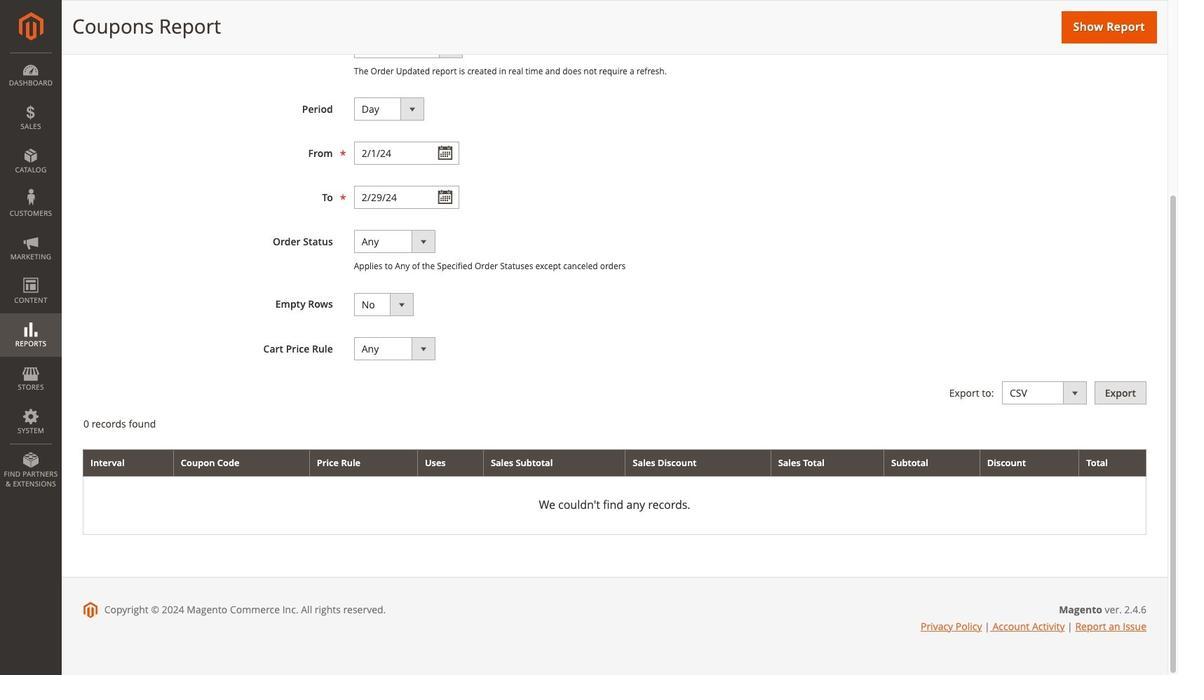 Task type: locate. For each thing, give the bounding box(es) containing it.
None text field
[[354, 186, 459, 209]]

menu bar
[[0, 53, 62, 496]]

None text field
[[354, 142, 459, 165]]



Task type: describe. For each thing, give the bounding box(es) containing it.
magento admin panel image
[[19, 12, 43, 41]]



Task type: vqa. For each thing, say whether or not it's contained in the screenshot.
Magento Admin Panel image
yes



